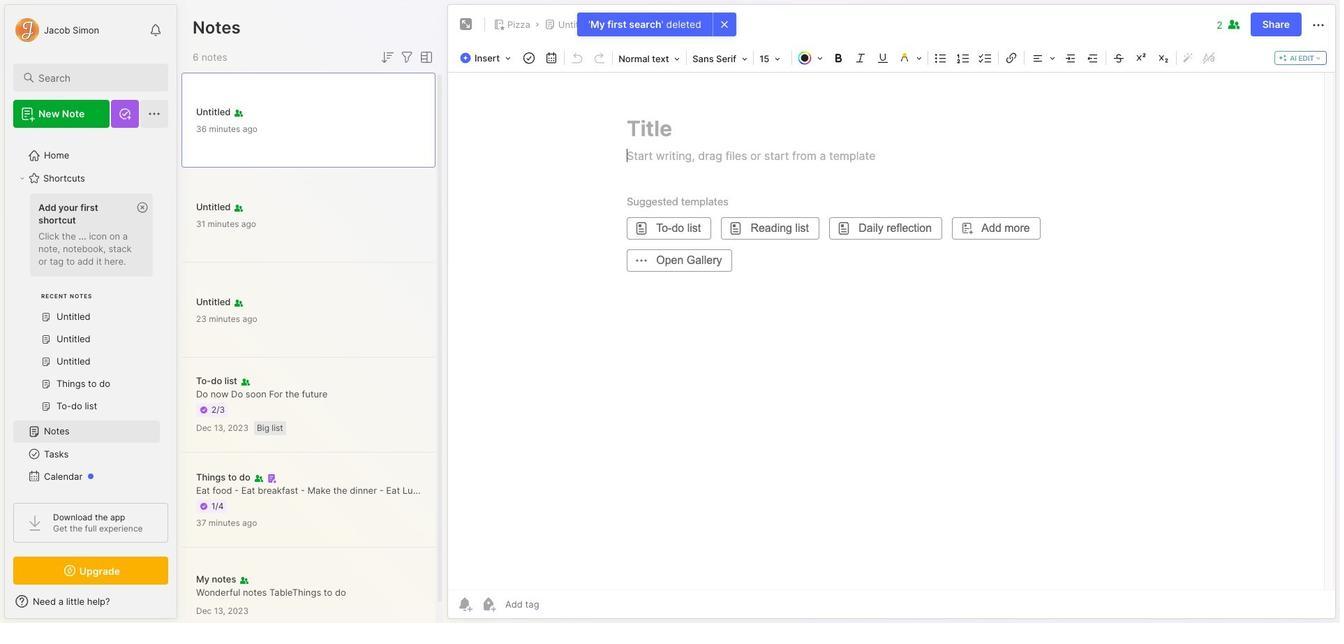 Task type: vqa. For each thing, say whether or not it's contained in the screenshot.
Font size field on the top
yes



Task type: describe. For each thing, give the bounding box(es) containing it.
Alignment field
[[1027, 48, 1060, 68]]

bulleted list image
[[932, 48, 951, 68]]

Font color field
[[794, 48, 828, 68]]

checklist image
[[976, 48, 996, 68]]

numbered list image
[[954, 48, 974, 68]]

WHAT'S NEW field
[[5, 590, 177, 613]]

superscript image
[[1132, 48, 1152, 68]]

add tag image
[[481, 596, 497, 613]]

none search field inside main element
[[38, 69, 156, 86]]

more actions image
[[1311, 17, 1328, 33]]

Add filters field
[[399, 49, 416, 66]]

Note Editor text field
[[448, 72, 1336, 589]]

bold image
[[829, 48, 849, 68]]

Account field
[[13, 16, 99, 44]]

add a reminder image
[[457, 596, 474, 613]]

italic image
[[851, 48, 871, 68]]

Search text field
[[38, 71, 156, 85]]

add filters image
[[399, 49, 416, 66]]

Highlight field
[[895, 48, 927, 68]]



Task type: locate. For each thing, give the bounding box(es) containing it.
task image
[[520, 48, 539, 68]]

outdent image
[[1084, 48, 1104, 68]]

underline image
[[874, 48, 893, 68]]

main element
[[0, 0, 182, 623]]

expand note image
[[458, 16, 475, 33]]

note window element
[[448, 4, 1337, 622]]

None search field
[[38, 69, 156, 86]]

Font size field
[[756, 49, 791, 68]]

More actions field
[[1311, 15, 1328, 33]]

Font family field
[[689, 49, 752, 68]]

calendar event image
[[542, 48, 562, 68]]

click to collapse image
[[176, 597, 187, 614]]

View options field
[[416, 49, 435, 66]]

insert link image
[[1002, 48, 1022, 68]]

indent image
[[1062, 48, 1081, 68]]

Insert field
[[457, 48, 518, 68]]

Heading level field
[[615, 49, 685, 68]]

group
[[13, 189, 160, 426]]

tree inside main element
[[5, 136, 177, 594]]

Sort options field
[[379, 49, 396, 66]]

Add tag field
[[504, 598, 610, 610]]

tree
[[5, 136, 177, 594]]

group inside tree
[[13, 189, 160, 426]]

subscript image
[[1155, 48, 1174, 68]]

strikethrough image
[[1110, 48, 1129, 68]]



